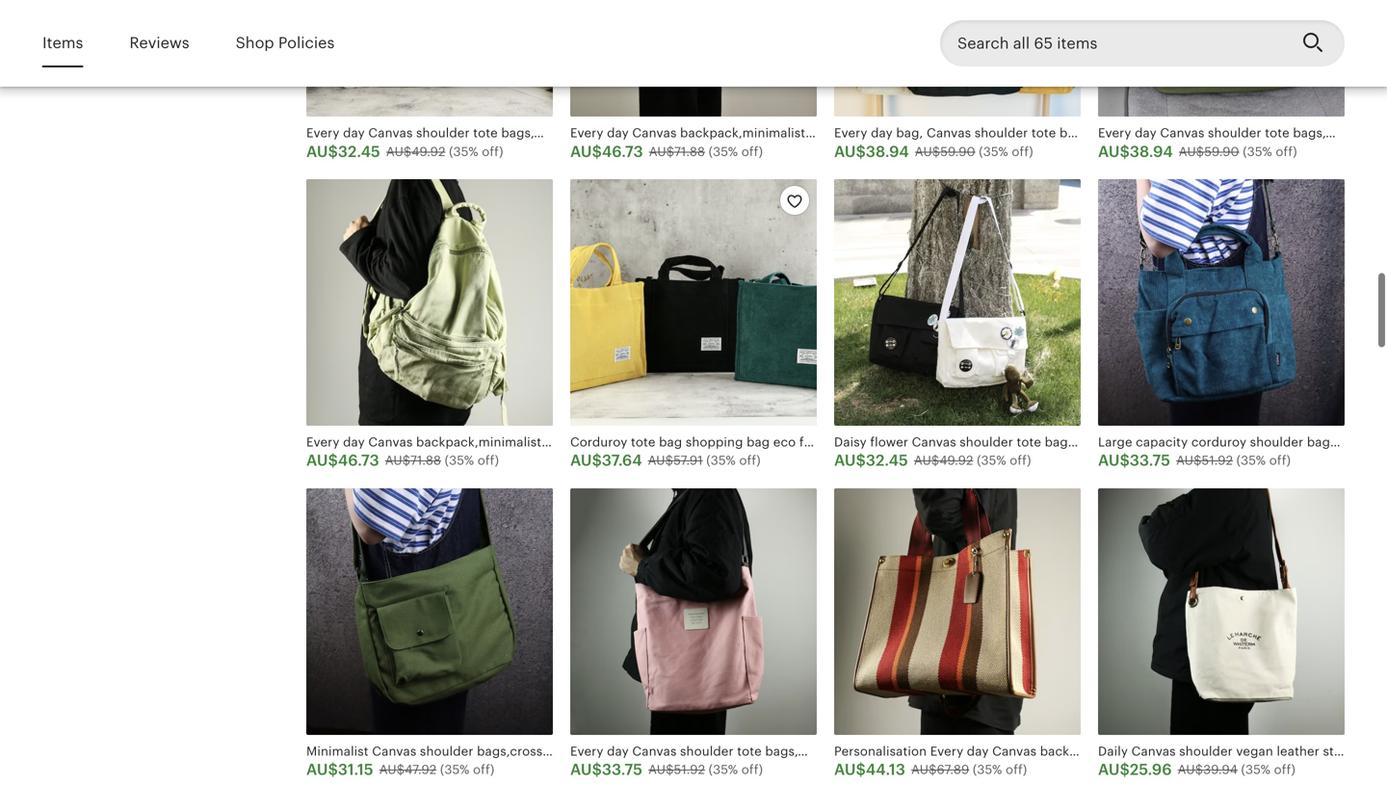 Task type: locate. For each thing, give the bounding box(es) containing it.
(35% inside every day canvas backpack,minimalist bag,luxury bag,large capacity au$ 46.73 au$ 71.88 (35% off)
[[445, 453, 474, 468]]

37.64
[[602, 452, 642, 469]]

backpack,minimalist for au$
[[680, 126, 806, 140]]

0 horizontal spatial 51.92
[[674, 763, 705, 777]]

au$ 38.94 au$ 59.90 (35% off) down every day canvas shoulder tote bags,white bag,minimalist bag,luxury bag,top handle bag，tote bag image at top right
[[1098, 143, 1298, 160]]

bag,luxury for au$
[[809, 126, 874, 140]]

2 59.90 from the left
[[1205, 144, 1240, 159]]

67.89
[[937, 763, 970, 777]]

au$ 38.94 au$ 59.90 (35% off)
[[834, 143, 1034, 160], [1098, 143, 1298, 160]]

1 vertical spatial tote
[[1364, 744, 1388, 759]]

51.92
[[1202, 453, 1233, 468], [674, 763, 705, 777]]

1 au$ 38.94 au$ 59.90 (35% off) from the left
[[834, 143, 1034, 160]]

au$ 31.15 au$ 47.92 (35% off)
[[306, 761, 495, 779]]

0 horizontal spatial 71.88
[[410, 453, 441, 468]]

off)
[[482, 144, 504, 159], [742, 144, 763, 159], [1012, 144, 1034, 159], [1276, 144, 1298, 159], [478, 453, 499, 468], [739, 453, 761, 468], [1010, 453, 1032, 468], [1270, 453, 1291, 468], [473, 763, 495, 777], [742, 763, 763, 777], [1006, 763, 1028, 777], [1274, 763, 1296, 777]]

0 vertical spatial backpack,minimalist
[[680, 126, 806, 140]]

0 horizontal spatial every
[[306, 435, 340, 449]]

every day canvas shoulder tote bags,white bag,minimalist bag,luxury bag,top handle bag image
[[306, 0, 553, 117], [570, 488, 817, 735]]

minimalist canvas shoulder bags,crossbody bag,school bag,top handle bag， shopping bag eco friendly, daily bag，gift for school image
[[306, 488, 553, 735]]

0 horizontal spatial au$ 38.94 au$ 59.90 (35% off)
[[834, 143, 1034, 160]]

capacity
[[675, 435, 727, 449]]

1 vertical spatial au$ 32.45 au$ 49.92 (35% off)
[[834, 452, 1032, 469]]

day
[[607, 126, 629, 140], [343, 435, 365, 449], [967, 744, 989, 759]]

backpack,minimalist
[[680, 126, 806, 140], [416, 435, 542, 449], [1040, 744, 1166, 759]]

1 vertical spatial every day canvas shoulder tote bags,white bag,minimalist bag,luxury bag,top handle bag image
[[570, 488, 817, 735]]

day inside every day canvas backpack,minimalist bag,luxury bag,large capacity au$ 46.73 au$ 71.88 (35% off)
[[343, 435, 365, 449]]

1 horizontal spatial 38.94
[[1130, 143, 1173, 160]]

backpack,minimalist inside every day canvas backpack,minimalist bag,luxury bag au$ 46.73 au$ 71.88 (35% off)
[[680, 126, 806, 140]]

1 vertical spatial 71.88
[[410, 453, 441, 468]]

canvas inside every day canvas backpack,minimalist bag,luxury bag au$ 46.73 au$ 71.88 (35% off)
[[632, 126, 677, 140]]

0 vertical spatial day
[[607, 126, 629, 140]]

0 horizontal spatial 59.90
[[941, 144, 976, 159]]

day inside personalisation every day canvas backpack,minimalist bag,luxury bag au$ 44.13 au$ 67.89 (35% off)
[[967, 744, 989, 759]]

1 vertical spatial 46.73
[[338, 452, 379, 469]]

57.91
[[674, 453, 703, 468]]

bag,luxury for capacity
[[545, 435, 610, 449]]

every
[[570, 126, 604, 140], [306, 435, 340, 449], [931, 744, 964, 759]]

0 horizontal spatial every day canvas shoulder tote bags,white bag,minimalist bag,luxury bag,top handle bag image
[[306, 0, 553, 117]]

1 horizontal spatial every
[[570, 126, 604, 140]]

canvas inside personalisation every day canvas backpack,minimalist bag,luxury bag au$ 44.13 au$ 67.89 (35% off)
[[993, 744, 1037, 759]]

59.90 for every day bag, canvas shoulder tote bags,with kawaii badges,minimalist bag,luxury bag,top handle bag,tote bag, crossbody bag image
[[941, 144, 976, 159]]

0 vertical spatial 46.73
[[602, 143, 643, 160]]

2 vertical spatial bag,luxury
[[1169, 744, 1234, 759]]

0 horizontal spatial 46.73
[[338, 452, 379, 469]]

1 vertical spatial 32.45
[[866, 452, 908, 469]]

71.88 inside every day canvas backpack,minimalist bag,luxury bag au$ 46.73 au$ 71.88 (35% off)
[[674, 144, 705, 159]]

1 vertical spatial day
[[343, 435, 365, 449]]

au$ 33.75 au$ 51.92 (35% off) for large capacity corduroy shoulder bags, crossbody bag, minimalist bag, top handle bag, tote bag, crossbody bag, gift for her, back to school image
[[1098, 452, 1291, 469]]

1 horizontal spatial 59.90
[[1205, 144, 1240, 159]]

59.90
[[941, 144, 976, 159], [1205, 144, 1240, 159]]

eco
[[774, 435, 796, 449]]

shopping
[[686, 435, 743, 449]]

off) inside every day canvas backpack,minimalist bag,luxury bag au$ 46.73 au$ 71.88 (35% off)
[[742, 144, 763, 159]]

bag
[[877, 126, 901, 140], [659, 435, 682, 449], [747, 435, 770, 449], [1004, 435, 1027, 449], [1237, 744, 1261, 759]]

1 horizontal spatial 71.88
[[674, 144, 705, 159]]

0 horizontal spatial 49.92
[[412, 144, 446, 159]]

1 vertical spatial au$ 33.75 au$ 51.92 (35% off)
[[570, 761, 763, 779]]

vegan
[[1237, 744, 1274, 759]]

1 horizontal spatial every day canvas shoulder tote bags,white bag,minimalist bag,luxury bag,top handle bag image
[[570, 488, 817, 735]]

59.90 down every day canvas shoulder tote bags,white bag,minimalist bag,luxury bag,top handle bag，tote bag image at top right
[[1205, 144, 1240, 159]]

0 horizontal spatial backpack,minimalist
[[416, 435, 542, 449]]

0 vertical spatial tote
[[631, 435, 656, 449]]

(35% inside the au$ 31.15 au$ 47.92 (35% off)
[[440, 763, 470, 777]]

2 vertical spatial day
[[967, 744, 989, 759]]

every inside every day canvas backpack,minimalist bag,luxury bag,large capacity au$ 46.73 au$ 71.88 (35% off)
[[306, 435, 340, 449]]

59.90 down every day bag, canvas shoulder tote bags,with kawaii badges,minimalist bag,luxury bag,top handle bag,tote bag, crossbody bag image
[[941, 144, 976, 159]]

(35%
[[449, 144, 479, 159], [709, 144, 738, 159], [979, 144, 1009, 159], [1243, 144, 1273, 159], [445, 453, 474, 468], [707, 453, 736, 468], [977, 453, 1007, 468], [1237, 453, 1266, 468], [440, 763, 470, 777], [709, 763, 738, 777], [973, 763, 1003, 777], [1242, 763, 1271, 777]]

au$ 32.45 au$ 49.92 (35% off)
[[306, 143, 504, 160], [834, 452, 1032, 469]]

off) inside the au$ 31.15 au$ 47.92 (35% off)
[[473, 763, 495, 777]]

au$ 32.45 au$ 49.92 (35% off) for "daisy flower canvas shoulder tote bags,minimalist bag,luxury bag,top handle bag, crossbody bag" image
[[834, 452, 1032, 469]]

1 vertical spatial 49.92
[[940, 453, 974, 468]]

1 vertical spatial 51.92
[[674, 763, 705, 777]]

38.94 for every day bag, canvas shoulder tote bags,with kawaii badges,minimalist bag,luxury bag,top handle bag,tote bag, crossbody bag image
[[866, 143, 909, 160]]

off) inside personalisation every day canvas backpack,minimalist bag,luxury bag au$ 44.13 au$ 67.89 (35% off)
[[1006, 763, 1028, 777]]

canvas inside every day canvas backpack,minimalist bag,luxury bag,large capacity au$ 46.73 au$ 71.88 (35% off)
[[368, 435, 413, 449]]

backpack,minimalist inside every day canvas backpack,minimalist bag,luxury bag,large capacity au$ 46.73 au$ 71.88 (35% off)
[[416, 435, 542, 449]]

au$ 33.75 au$ 51.92 (35% off)
[[1098, 452, 1291, 469], [570, 761, 763, 779]]

daily canvas shoulder vegan leather straps tote bags,adjustable bag image
[[1098, 488, 1345, 735]]

33.75
[[1130, 452, 1171, 469], [602, 761, 643, 779]]

0 vertical spatial every
[[570, 126, 604, 140]]

46.73
[[602, 143, 643, 160], [338, 452, 379, 469]]

corduroy tote bag shopping bag eco friendly,shoulder bag, crossbody bag au$ 37.64 au$ 57.91 (35% off)
[[570, 435, 1027, 469]]

tote
[[631, 435, 656, 449], [1364, 744, 1388, 759]]

bag,luxury inside every day canvas backpack,minimalist bag,luxury bag au$ 46.73 au$ 71.88 (35% off)
[[809, 126, 874, 140]]

2 horizontal spatial day
[[967, 744, 989, 759]]

(35% inside personalisation every day canvas backpack,minimalist bag,luxury bag au$ 44.13 au$ 67.89 (35% off)
[[973, 763, 1003, 777]]

canvas
[[632, 126, 677, 140], [368, 435, 413, 449], [993, 744, 1037, 759], [1132, 744, 1176, 759]]

every inside every day canvas backpack,minimalist bag,luxury bag au$ 46.73 au$ 71.88 (35% off)
[[570, 126, 604, 140]]

off) inside every day canvas backpack,minimalist bag,luxury bag,large capacity au$ 46.73 au$ 71.88 (35% off)
[[478, 453, 499, 468]]

1 horizontal spatial au$ 38.94 au$ 59.90 (35% off)
[[1098, 143, 1298, 160]]

backpack,minimalist inside personalisation every day canvas backpack,minimalist bag,luxury bag au$ 44.13 au$ 67.89 (35% off)
[[1040, 744, 1166, 759]]

1 vertical spatial bag,luxury
[[545, 435, 610, 449]]

2 vertical spatial every
[[931, 744, 964, 759]]

1 horizontal spatial 51.92
[[1202, 453, 1233, 468]]

1 vertical spatial every
[[306, 435, 340, 449]]

every day canvas backpack,minimalist bag,luxury bag image
[[570, 0, 817, 117]]

0 horizontal spatial day
[[343, 435, 365, 449]]

bag,luxury inside every day canvas backpack,minimalist bag,luxury bag,large capacity au$ 46.73 au$ 71.88 (35% off)
[[545, 435, 610, 449]]

tote right the straps
[[1364, 744, 1388, 759]]

0 vertical spatial au$ 32.45 au$ 49.92 (35% off)
[[306, 143, 504, 160]]

1 horizontal spatial au$ 32.45 au$ 49.92 (35% off)
[[834, 452, 1032, 469]]

au$
[[306, 143, 338, 160], [570, 143, 602, 160], [834, 143, 866, 160], [1098, 143, 1130, 160], [386, 144, 412, 159], [649, 144, 674, 159], [915, 144, 941, 159], [1179, 144, 1205, 159], [306, 452, 338, 469], [570, 452, 602, 469], [834, 452, 866, 469], [1098, 452, 1130, 469], [385, 453, 410, 468], [648, 453, 674, 468], [914, 453, 940, 468], [1177, 453, 1202, 468], [306, 761, 338, 779], [570, 761, 602, 779], [834, 761, 866, 779], [1098, 761, 1130, 779], [379, 763, 405, 777], [649, 763, 674, 777], [912, 763, 937, 777], [1178, 763, 1204, 777]]

tote up 37.64
[[631, 435, 656, 449]]

0 vertical spatial 51.92
[[1202, 453, 1233, 468]]

au$ 33.75 au$ 51.92 (35% off) for 33.75's every day canvas shoulder tote bags,white bag,minimalist bag,luxury bag,top handle bag image
[[570, 761, 763, 779]]

0 horizontal spatial 33.75
[[602, 761, 643, 779]]

32.45
[[338, 143, 380, 160], [866, 452, 908, 469]]

49.92
[[412, 144, 446, 159], [940, 453, 974, 468]]

every day bag, canvas shoulder tote bags,with kawaii badges,minimalist bag,luxury bag,top handle bag,tote bag, crossbody bag image
[[834, 0, 1081, 117]]

1 horizontal spatial 33.75
[[1130, 452, 1171, 469]]

day inside every day canvas backpack,minimalist bag,luxury bag au$ 46.73 au$ 71.88 (35% off)
[[607, 126, 629, 140]]

bag,large
[[613, 435, 671, 449]]

2 horizontal spatial bag,luxury
[[1169, 744, 1234, 759]]

2 au$ 38.94 au$ 59.90 (35% off) from the left
[[1098, 143, 1298, 160]]

tote inside the daily canvas shoulder vegan leather straps tote au$ 25.96 au$ 39.94 (35% off)
[[1364, 744, 1388, 759]]

bag,luxury inside personalisation every day canvas backpack,minimalist bag,luxury bag au$ 44.13 au$ 67.89 (35% off)
[[1169, 744, 1234, 759]]

0 vertical spatial 71.88
[[674, 144, 705, 159]]

1 horizontal spatial tote
[[1364, 744, 1388, 759]]

0 vertical spatial 32.45
[[338, 143, 380, 160]]

every day canvas shoulder tote bags,white bag,minimalist bag,luxury bag,top handle bag，tote bag image
[[1098, 0, 1345, 117]]

1 horizontal spatial 49.92
[[940, 453, 974, 468]]

au$ 38.94 au$ 59.90 (35% off) down every day bag, canvas shoulder tote bags,with kawaii badges,minimalist bag,luxury bag,top handle bag,tote bag, crossbody bag image
[[834, 143, 1034, 160]]

0 vertical spatial every day canvas shoulder tote bags,white bag,minimalist bag,luxury bag,top handle bag image
[[306, 0, 553, 117]]

1 horizontal spatial backpack,minimalist
[[680, 126, 806, 140]]

0 horizontal spatial tote
[[631, 435, 656, 449]]

canvas inside the daily canvas shoulder vegan leather straps tote au$ 25.96 au$ 39.94 (35% off)
[[1132, 744, 1176, 759]]

0 vertical spatial bag,luxury
[[809, 126, 874, 140]]

0 horizontal spatial 32.45
[[338, 143, 380, 160]]

1 59.90 from the left
[[941, 144, 976, 159]]

every day canvas shoulder tote bags,white bag,minimalist bag,luxury bag,top handle bag image for 33.75
[[570, 488, 817, 735]]

0 horizontal spatial au$ 33.75 au$ 51.92 (35% off)
[[570, 761, 763, 779]]

1 horizontal spatial bag,luxury
[[809, 126, 874, 140]]

2 horizontal spatial backpack,minimalist
[[1040, 744, 1166, 759]]

shop policies
[[236, 34, 335, 52]]

0 vertical spatial 33.75
[[1130, 452, 1171, 469]]

71.88
[[674, 144, 705, 159], [410, 453, 441, 468]]

2 vertical spatial backpack,minimalist
[[1040, 744, 1166, 759]]

bag,luxury
[[809, 126, 874, 140], [545, 435, 610, 449], [1169, 744, 1234, 759]]

personalisation every day canvas backpack,minimalist bag,luxury bag au$ 44.13 au$ 67.89 (35% off)
[[834, 744, 1261, 779]]

1 38.94 from the left
[[866, 143, 909, 160]]

policies
[[278, 34, 335, 52]]

daily canvas shoulder vegan leather straps tote au$ 25.96 au$ 39.94 (35% off)
[[1098, 744, 1388, 779]]

2 horizontal spatial every
[[931, 744, 964, 759]]

0 horizontal spatial bag,luxury
[[545, 435, 610, 449]]

0 horizontal spatial 38.94
[[866, 143, 909, 160]]

every day canvas backpack,minimalist bag,luxury bag,large capacity image
[[306, 179, 553, 426]]

au$ 38.94 au$ 59.90 (35% off) for every day bag, canvas shoulder tote bags,with kawaii badges,minimalist bag,luxury bag,top handle bag,tote bag, crossbody bag image
[[834, 143, 1034, 160]]

1 horizontal spatial day
[[607, 126, 629, 140]]

items
[[42, 34, 83, 52]]

0 vertical spatial au$ 33.75 au$ 51.92 (35% off)
[[1098, 452, 1291, 469]]

day for au$
[[343, 435, 365, 449]]

1 vertical spatial 33.75
[[602, 761, 643, 779]]

39.94
[[1204, 763, 1238, 777]]

1 horizontal spatial au$ 33.75 au$ 51.92 (35% off)
[[1098, 452, 1291, 469]]

0 horizontal spatial au$ 32.45 au$ 49.92 (35% off)
[[306, 143, 504, 160]]

2 38.94 from the left
[[1130, 143, 1173, 160]]

46.73 inside every day canvas backpack,minimalist bag,luxury bag,large capacity au$ 46.73 au$ 71.88 (35% off)
[[338, 452, 379, 469]]

bag,
[[906, 435, 933, 449]]

every for au$
[[306, 435, 340, 449]]

25.96
[[1130, 761, 1172, 779]]

38.94
[[866, 143, 909, 160], [1130, 143, 1173, 160]]

1 horizontal spatial 46.73
[[602, 143, 643, 160]]

1 vertical spatial backpack,minimalist
[[416, 435, 542, 449]]

backpack,minimalist for 46.73
[[416, 435, 542, 449]]

reviews link
[[130, 21, 189, 66]]



Task type: vqa. For each thing, say whether or not it's contained in the screenshot.


Task type: describe. For each thing, give the bounding box(es) containing it.
(35% inside the daily canvas shoulder vegan leather straps tote au$ 25.96 au$ 39.94 (35% off)
[[1242, 763, 1271, 777]]

shop policies link
[[236, 21, 335, 66]]

31.15
[[338, 761, 374, 779]]

straps
[[1323, 744, 1361, 759]]

daily
[[1098, 744, 1128, 759]]

daisy flower canvas shoulder tote bags,minimalist bag,luxury bag,top handle bag, crossbody bag image
[[834, 179, 1081, 426]]

au$ inside the au$ 31.15 au$ 47.92 (35% off)
[[379, 763, 405, 777]]

51.92 for 33.75's every day canvas shoulder tote bags,white bag,minimalist bag,luxury bag,top handle bag image
[[674, 763, 705, 777]]

large capacity corduroy shoulder bags, crossbody bag, minimalist bag, top handle bag, tote bag, crossbody bag, gift for her, back to school image
[[1098, 179, 1345, 426]]

46.73 inside every day canvas backpack,minimalist bag,luxury bag au$ 46.73 au$ 71.88 (35% off)
[[602, 143, 643, 160]]

38.94 for every day canvas shoulder tote bags,white bag,minimalist bag,luxury bag,top handle bag，tote bag image at top right
[[1130, 143, 1173, 160]]

every day canvas backpack,minimalist bag,luxury bag au$ 46.73 au$ 71.88 (35% off)
[[570, 126, 901, 160]]

33.75 for large capacity corduroy shoulder bags, crossbody bag, minimalist bag, top handle bag, tote bag, crossbody bag, gift for her, back to school image
[[1130, 452, 1171, 469]]

every for 46.73
[[570, 126, 604, 140]]

44.13
[[866, 761, 906, 779]]

47.92
[[405, 763, 437, 777]]

shoulder
[[1180, 744, 1233, 759]]

every day canvas backpack,minimalist bag,luxury bag,large capacity au$ 46.73 au$ 71.88 (35% off)
[[306, 435, 727, 469]]

51.92 for large capacity corduroy shoulder bags, crossbody bag, minimalist bag, top handle bag, tote bag, crossbody bag, gift for her, back to school image
[[1202, 453, 1233, 468]]

bag inside personalisation every day canvas backpack,minimalist bag,luxury bag au$ 44.13 au$ 67.89 (35% off)
[[1237, 744, 1261, 759]]

Search all 65 items text field
[[940, 20, 1287, 66]]

items link
[[42, 21, 83, 66]]

59.90 for every day canvas shoulder tote bags,white bag,minimalist bag,luxury bag,top handle bag，tote bag image at top right
[[1205, 144, 1240, 159]]

shop
[[236, 34, 274, 52]]

day for 46.73
[[607, 126, 629, 140]]

1 horizontal spatial 32.45
[[866, 452, 908, 469]]

tote inside corduroy tote bag shopping bag eco friendly,shoulder bag, crossbody bag au$ 37.64 au$ 57.91 (35% off)
[[631, 435, 656, 449]]

71.88 inside every day canvas backpack,minimalist bag,luxury bag,large capacity au$ 46.73 au$ 71.88 (35% off)
[[410, 453, 441, 468]]

au$ 32.45 au$ 49.92 (35% off) for 32.45 every day canvas shoulder tote bags,white bag,minimalist bag,luxury bag,top handle bag image
[[306, 143, 504, 160]]

personalisation every day canvas backpack,minimalist bag,luxury bag image
[[834, 488, 1081, 735]]

bag inside every day canvas backpack,minimalist bag,luxury bag au$ 46.73 au$ 71.88 (35% off)
[[877, 126, 901, 140]]

0 vertical spatial 49.92
[[412, 144, 446, 159]]

au$ 38.94 au$ 59.90 (35% off) for every day canvas shoulder tote bags,white bag,minimalist bag,luxury bag,top handle bag，tote bag image at top right
[[1098, 143, 1298, 160]]

friendly,shoulder
[[800, 435, 903, 449]]

off) inside corduroy tote bag shopping bag eco friendly,shoulder bag, crossbody bag au$ 37.64 au$ 57.91 (35% off)
[[739, 453, 761, 468]]

every day canvas shoulder tote bags,white bag,minimalist bag,luxury bag,top handle bag image for 32.45
[[306, 0, 553, 117]]

every inside personalisation every day canvas backpack,minimalist bag,luxury bag au$ 44.13 au$ 67.89 (35% off)
[[931, 744, 964, 759]]

corduroy tote bag shopping bag eco friendly,shoulder bag, crossbody bag image
[[570, 179, 817, 426]]

(35% inside every day canvas backpack,minimalist bag,luxury bag au$ 46.73 au$ 71.88 (35% off)
[[709, 144, 738, 159]]

off) inside the daily canvas shoulder vegan leather straps tote au$ 25.96 au$ 39.94 (35% off)
[[1274, 763, 1296, 777]]

(35% inside corduroy tote bag shopping bag eco friendly,shoulder bag, crossbody bag au$ 37.64 au$ 57.91 (35% off)
[[707, 453, 736, 468]]

corduroy
[[570, 435, 628, 449]]

crossbody
[[937, 435, 1000, 449]]

33.75 for 33.75's every day canvas shoulder tote bags,white bag,minimalist bag,luxury bag,top handle bag image
[[602, 761, 643, 779]]

leather
[[1277, 744, 1320, 759]]

personalisation
[[834, 744, 927, 759]]

reviews
[[130, 34, 189, 52]]



